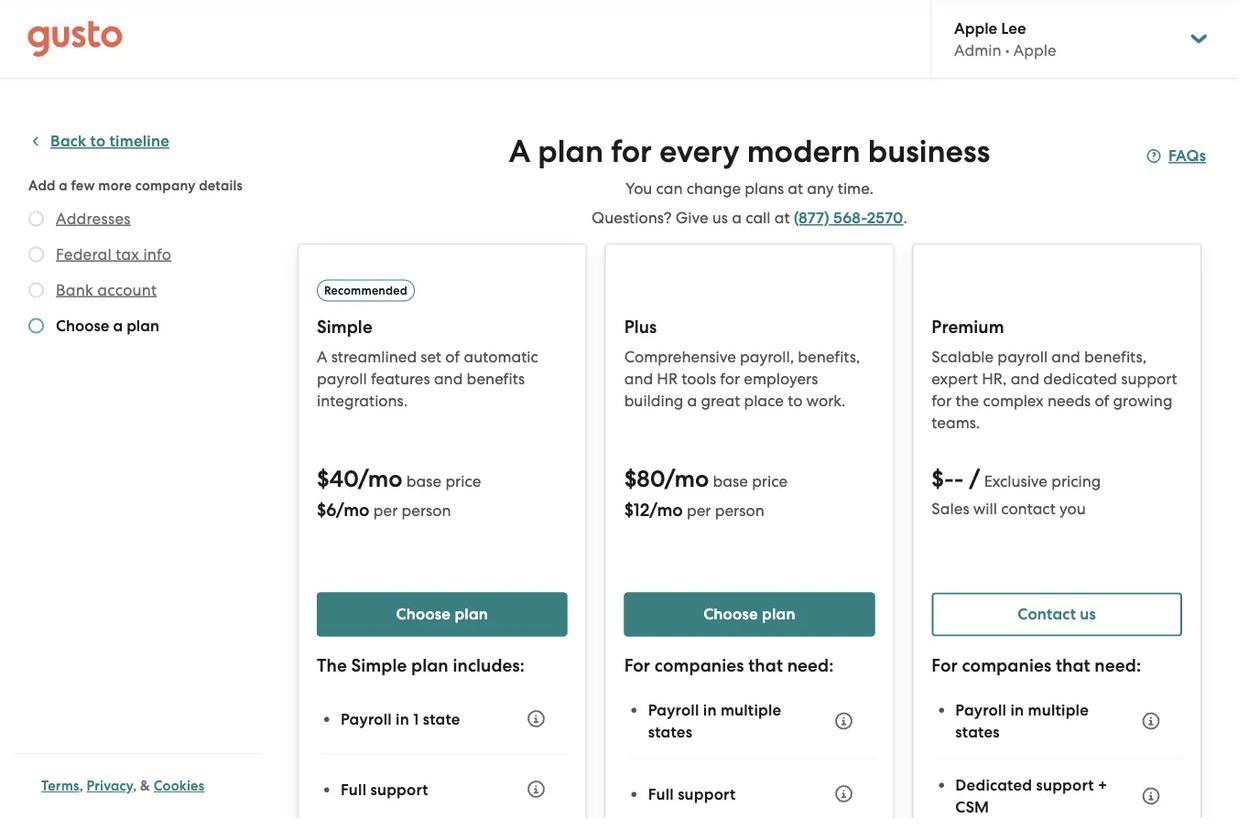 Task type: describe. For each thing, give the bounding box(es) containing it.
support for 80
[[678, 785, 736, 804]]

every
[[659, 133, 740, 170]]

payroll for 80
[[648, 701, 699, 720]]

dedicated support + csm
[[956, 776, 1108, 817]]

contact us button
[[932, 593, 1182, 637]]

.
[[904, 209, 908, 227]]

for for 80
[[624, 656, 650, 677]]

benefits, inside scalable payroll and benefits, expert hr, and dedicated support for the complex needs of growing teams.
[[1084, 348, 1147, 366]]

modern
[[747, 133, 861, 170]]

cookies button
[[154, 776, 205, 798]]

(877) 568-2570 link
[[794, 209, 904, 228]]

companies for /
[[962, 656, 1052, 677]]

questions? give us a call at (877) 568-2570 .
[[592, 209, 908, 228]]

automatic
[[464, 348, 538, 366]]

bank
[[56, 281, 93, 299]]

2 check image from the top
[[28, 318, 44, 334]]

cookies
[[154, 779, 205, 795]]

/
[[970, 465, 980, 493]]

comprehensive payroll, benefits, and hr tools for employers building a great place to work.
[[624, 348, 860, 410]]

benefits, inside comprehensive payroll, benefits, and hr tools for employers building a great place to work.
[[798, 348, 860, 366]]

info
[[143, 245, 171, 263]]

a plan for every modern business you can change plans at any time.
[[509, 133, 990, 198]]

support for 40
[[370, 781, 428, 799]]

includes:
[[453, 656, 525, 677]]

us inside button
[[1080, 605, 1096, 624]]

admin
[[954, 41, 1002, 59]]

comprehensive
[[624, 348, 736, 366]]

plan inside list
[[127, 316, 159, 335]]

contact us
[[1018, 605, 1096, 624]]

2570
[[867, 209, 904, 228]]

a for streamlined
[[317, 348, 327, 366]]

streamlined
[[331, 348, 417, 366]]

base for 40
[[406, 472, 442, 490]]

employers
[[744, 370, 818, 388]]

privacy
[[87, 779, 133, 795]]

scalable payroll and benefits, expert hr, and dedicated support for the complex needs of growing teams.
[[932, 348, 1177, 432]]

plans
[[745, 180, 784, 198]]

price for 80
[[752, 472, 788, 490]]

payroll for -
[[956, 701, 1007, 720]]

csm
[[956, 799, 989, 817]]

recommended
[[324, 283, 408, 298]]

state
[[423, 710, 460, 729]]

us inside questions? give us a call at (877) 568-2570 .
[[712, 209, 728, 227]]

federal tax info
[[56, 245, 171, 263]]

support inside scalable payroll and benefits, expert hr, and dedicated support for the complex needs of growing teams.
[[1121, 370, 1177, 388]]

tools
[[682, 370, 716, 388]]

1
[[413, 710, 419, 729]]

benefits
[[467, 370, 525, 388]]

complex
[[983, 392, 1044, 410]]

timeline
[[110, 132, 169, 151]]

for inside scalable payroll and benefits, expert hr, and dedicated support for the complex needs of growing teams.
[[932, 392, 952, 410]]

0 vertical spatial simple
[[317, 317, 373, 338]]

$-
[[932, 465, 954, 493]]

full for 40
[[341, 781, 367, 799]]

in for -
[[1011, 701, 1024, 720]]

1 , from the left
[[79, 779, 83, 795]]

payroll in 1 state
[[341, 710, 460, 729]]

plus
[[624, 317, 657, 338]]

choose for 80
[[704, 605, 758, 624]]

that for /mo
[[749, 656, 783, 677]]

and up dedicated
[[1052, 348, 1081, 366]]

add a few more company details
[[28, 177, 243, 194]]

choose a plan list
[[28, 207, 254, 341]]

of inside a streamlined set of automatic payroll features and benefits integrations.
[[445, 348, 460, 366]]

a for plan
[[509, 133, 531, 170]]

back to timeline
[[50, 132, 169, 151]]

80
[[637, 465, 665, 493]]

pricing
[[1052, 472, 1101, 490]]

details
[[199, 177, 243, 194]]

set
[[421, 348, 442, 366]]

lee
[[1001, 19, 1026, 37]]

choose plan button for 40
[[317, 593, 568, 637]]

(877)
[[794, 209, 830, 228]]

full support for 40
[[341, 781, 428, 799]]

apple lee admin • apple
[[954, 19, 1057, 59]]

privacy link
[[87, 779, 133, 795]]

base for 80
[[713, 472, 748, 490]]

premium
[[932, 317, 1004, 338]]

faqs
[[1169, 147, 1206, 165]]

exclusive
[[984, 472, 1048, 490]]

40
[[330, 465, 358, 493]]

call
[[746, 209, 771, 227]]

for inside comprehensive payroll, benefits, and hr tools for employers building a great place to work.
[[720, 370, 740, 388]]

tax
[[116, 245, 139, 263]]

building
[[624, 392, 684, 410]]

and up the complex
[[1011, 370, 1040, 388]]

add
[[28, 177, 55, 194]]

few
[[71, 177, 95, 194]]

features
[[371, 370, 430, 388]]

place
[[744, 392, 784, 410]]

6
[[326, 500, 336, 521]]

companies for /mo
[[655, 656, 744, 677]]

need: for /mo
[[787, 656, 834, 677]]

questions?
[[592, 209, 672, 227]]

you
[[625, 180, 652, 198]]

federal
[[56, 245, 112, 263]]

2 , from the left
[[133, 779, 137, 795]]

and inside a streamlined set of automatic payroll features and benefits integrations.
[[434, 370, 463, 388]]

terms , privacy , & cookies
[[41, 779, 205, 795]]

a inside questions? give us a call at (877) 568-2570 .
[[732, 209, 742, 227]]

addresses
[[56, 209, 131, 228]]

choose for 40
[[396, 605, 451, 624]]

&
[[140, 779, 150, 795]]

contact
[[1018, 605, 1076, 624]]

federal tax info button
[[56, 243, 171, 265]]

more
[[98, 177, 132, 194]]

a left few
[[59, 177, 68, 194]]

payroll inside a streamlined set of automatic payroll features and benefits integrations.
[[317, 370, 367, 388]]

needs
[[1048, 392, 1091, 410]]

+
[[1098, 776, 1108, 795]]

teams.
[[932, 414, 980, 432]]

addresses button
[[56, 207, 131, 229]]

1 horizontal spatial apple
[[1014, 41, 1057, 59]]

a streamlined set of automatic payroll features and benefits integrations.
[[317, 348, 538, 410]]

in for 40
[[396, 710, 409, 729]]



Task type: vqa. For each thing, say whether or not it's contained in the screenshot.
FEDERAL
yes



Task type: locate. For each thing, give the bounding box(es) containing it.
per for 40
[[373, 501, 398, 520]]

, left 'privacy'
[[79, 779, 83, 795]]

a down account
[[113, 316, 123, 335]]

back
[[50, 132, 86, 151]]

simple up streamlined at top left
[[317, 317, 373, 338]]

1 horizontal spatial a
[[509, 133, 531, 170]]

price for 40
[[445, 472, 481, 490]]

1 horizontal spatial to
[[788, 392, 803, 410]]

0 vertical spatial a
[[509, 133, 531, 170]]

for for -
[[932, 656, 958, 677]]

choose plan
[[396, 605, 488, 624], [704, 605, 796, 624]]

base inside $ 80 /mo base price $ 12 /mo per person
[[713, 472, 748, 490]]

for up great
[[720, 370, 740, 388]]

2 price from the left
[[752, 472, 788, 490]]

1 horizontal spatial choose plan button
[[624, 593, 875, 637]]

1 horizontal spatial multiple
[[1028, 701, 1089, 720]]

hr
[[657, 370, 678, 388]]

1 vertical spatial apple
[[1014, 41, 1057, 59]]

per inside $ 40 /mo base price $ 6 /mo per person
[[373, 501, 398, 520]]

support for -
[[1036, 776, 1094, 795]]

1 horizontal spatial person
[[715, 501, 765, 520]]

1 horizontal spatial benefits,
[[1084, 348, 1147, 366]]

1 states from the left
[[648, 724, 693, 742]]

0 horizontal spatial in
[[396, 710, 409, 729]]

payroll,
[[740, 348, 794, 366]]

at inside questions? give us a call at (877) 568-2570 .
[[775, 209, 790, 227]]

0 horizontal spatial choose
[[56, 316, 109, 335]]

at
[[788, 180, 803, 198], [775, 209, 790, 227]]

per for 80
[[687, 501, 711, 520]]

full
[[341, 781, 367, 799], [648, 785, 674, 804]]

1 horizontal spatial choose
[[396, 605, 451, 624]]

2 check image from the top
[[28, 283, 44, 298]]

company
[[135, 177, 196, 194]]

0 horizontal spatial us
[[712, 209, 728, 227]]

1 horizontal spatial price
[[752, 472, 788, 490]]

account
[[97, 281, 157, 299]]

0 vertical spatial check image
[[28, 211, 44, 227]]

1 check image from the top
[[28, 211, 44, 227]]

2 horizontal spatial in
[[1011, 701, 1024, 720]]

in for 80
[[703, 701, 717, 720]]

choose plan for 40
[[396, 605, 488, 624]]

1 horizontal spatial full support
[[648, 785, 736, 804]]

states for /mo
[[648, 724, 693, 742]]

and
[[1052, 348, 1081, 366], [434, 370, 463, 388], [624, 370, 653, 388], [1011, 370, 1040, 388]]

0 horizontal spatial companies
[[655, 656, 744, 677]]

contact
[[1001, 500, 1056, 518]]

full for 80
[[648, 785, 674, 804]]

1 horizontal spatial us
[[1080, 605, 1096, 624]]

1 vertical spatial at
[[775, 209, 790, 227]]

multiple
[[721, 701, 782, 720], [1028, 701, 1089, 720]]

a left call
[[732, 209, 742, 227]]

a inside a streamlined set of automatic payroll features and benefits integrations.
[[317, 348, 327, 366]]

simple
[[317, 317, 373, 338], [351, 656, 407, 677]]

choose plan for 80
[[704, 605, 796, 624]]

0 horizontal spatial per
[[373, 501, 398, 520]]

at right call
[[775, 209, 790, 227]]

base
[[406, 472, 442, 490], [713, 472, 748, 490]]

the
[[956, 392, 979, 410]]

0 vertical spatial to
[[90, 132, 106, 151]]

support
[[1121, 370, 1177, 388], [1036, 776, 1094, 795], [370, 781, 428, 799], [678, 785, 736, 804]]

0 vertical spatial check image
[[28, 247, 44, 262]]

/mo down "building"
[[665, 465, 709, 493]]

at left any
[[788, 180, 803, 198]]

0 horizontal spatial for
[[611, 133, 652, 170]]

for
[[624, 656, 650, 677], [932, 656, 958, 677]]

1 horizontal spatial for
[[932, 656, 958, 677]]

check image
[[28, 247, 44, 262], [28, 318, 44, 334]]

1 vertical spatial a
[[317, 348, 327, 366]]

/mo down 80
[[650, 500, 683, 521]]

payroll up the integrations.
[[317, 370, 367, 388]]

choose plan button
[[317, 593, 568, 637], [624, 593, 875, 637]]

the simple plan includes:
[[317, 656, 525, 677]]

,
[[79, 779, 83, 795], [133, 779, 137, 795]]

per inside $ 80 /mo base price $ 12 /mo per person
[[687, 501, 711, 520]]

at inside a plan for every modern business you can change plans at any time.
[[788, 180, 803, 198]]

2 for from the left
[[932, 656, 958, 677]]

0 vertical spatial for
[[611, 133, 652, 170]]

0 horizontal spatial payroll in multiple states
[[648, 701, 782, 742]]

back to timeline button
[[28, 131, 169, 152]]

benefits, up work.
[[798, 348, 860, 366]]

-
[[954, 465, 964, 493]]

to right 'back'
[[90, 132, 106, 151]]

0 horizontal spatial apple
[[954, 19, 998, 37]]

payroll up 'hr,'
[[998, 348, 1048, 366]]

1 vertical spatial simple
[[351, 656, 407, 677]]

need:
[[787, 656, 834, 677], [1095, 656, 1141, 677]]

can
[[656, 180, 683, 198]]

1 check image from the top
[[28, 247, 44, 262]]

check image for addresses
[[28, 211, 44, 227]]

home image
[[27, 21, 123, 57]]

payroll
[[998, 348, 1048, 366], [317, 370, 367, 388]]

2 per from the left
[[687, 501, 711, 520]]

need: for /
[[1095, 656, 1141, 677]]

1 payroll in multiple states from the left
[[648, 701, 782, 742]]

0 horizontal spatial payroll
[[317, 370, 367, 388]]

/mo
[[358, 465, 403, 493], [665, 465, 709, 493], [336, 500, 370, 521], [650, 500, 683, 521]]

for
[[611, 133, 652, 170], [720, 370, 740, 388], [932, 392, 952, 410]]

payroll in multiple states for /mo
[[648, 701, 782, 742]]

2 horizontal spatial payroll
[[956, 701, 1007, 720]]

a down tools
[[687, 392, 697, 410]]

a inside list
[[113, 316, 123, 335]]

for companies that need:
[[624, 656, 834, 677], [932, 656, 1141, 677]]

support inside dedicated support + csm
[[1036, 776, 1094, 795]]

of right set
[[445, 348, 460, 366]]

1 horizontal spatial states
[[956, 724, 1000, 742]]

1 per from the left
[[373, 501, 398, 520]]

base right 80
[[713, 472, 748, 490]]

states for /
[[956, 724, 1000, 742]]

1 horizontal spatial payroll
[[998, 348, 1048, 366]]

1 for from the left
[[624, 656, 650, 677]]

1 benefits, from the left
[[798, 348, 860, 366]]

choose plan button for 80
[[624, 593, 875, 637]]

2 payroll in multiple states from the left
[[956, 701, 1089, 742]]

•
[[1005, 41, 1010, 59]]

0 horizontal spatial need:
[[787, 656, 834, 677]]

that for /
[[1056, 656, 1091, 677]]

benefits,
[[798, 348, 860, 366], [1084, 348, 1147, 366]]

1 horizontal spatial need:
[[1095, 656, 1141, 677]]

payroll inside scalable payroll and benefits, expert hr, and dedicated support for the complex needs of growing teams.
[[998, 348, 1048, 366]]

2 benefits, from the left
[[1084, 348, 1147, 366]]

and up "building"
[[624, 370, 653, 388]]

base right 40 at the left
[[406, 472, 442, 490]]

a inside comprehensive payroll, benefits, and hr tools for employers building a great place to work.
[[687, 392, 697, 410]]

choose inside list
[[56, 316, 109, 335]]

2 horizontal spatial choose
[[704, 605, 758, 624]]

2 base from the left
[[713, 472, 748, 490]]

1 price from the left
[[445, 472, 481, 490]]

choose
[[56, 316, 109, 335], [396, 605, 451, 624], [704, 605, 758, 624]]

for companies that need: for /mo
[[624, 656, 834, 677]]

0 horizontal spatial base
[[406, 472, 442, 490]]

of down dedicated
[[1095, 392, 1110, 410]]

2 person from the left
[[715, 501, 765, 520]]

person for 80
[[715, 501, 765, 520]]

1 horizontal spatial choose plan
[[704, 605, 796, 624]]

0 horizontal spatial person
[[402, 501, 451, 520]]

1 vertical spatial us
[[1080, 605, 1096, 624]]

0 vertical spatial apple
[[954, 19, 998, 37]]

0 horizontal spatial states
[[648, 724, 693, 742]]

1 horizontal spatial payroll
[[648, 701, 699, 720]]

1 vertical spatial of
[[1095, 392, 1110, 410]]

1 vertical spatial for
[[720, 370, 740, 388]]

plan inside a plan for every modern business you can change plans at any time.
[[538, 133, 604, 170]]

to inside button
[[90, 132, 106, 151]]

apple right "•"
[[1014, 41, 1057, 59]]

of
[[445, 348, 460, 366], [1095, 392, 1110, 410]]

sales
[[932, 500, 970, 518]]

1 horizontal spatial payroll in multiple states
[[956, 701, 1089, 742]]

2 states from the left
[[956, 724, 1000, 742]]

, left the &
[[133, 779, 137, 795]]

us
[[712, 209, 728, 227], [1080, 605, 1096, 624]]

person for 40
[[402, 501, 451, 520]]

2 vertical spatial for
[[932, 392, 952, 410]]

1 horizontal spatial that
[[1056, 656, 1091, 677]]

of inside scalable payroll and benefits, expert hr, and dedicated support for the complex needs of growing teams.
[[1095, 392, 1110, 410]]

bank account
[[56, 281, 157, 299]]

1 multiple from the left
[[721, 701, 782, 720]]

0 horizontal spatial payroll
[[341, 710, 392, 729]]

/mo down 40 at the left
[[336, 500, 370, 521]]

and down set
[[434, 370, 463, 388]]

person inside $ 80 /mo base price $ 12 /mo per person
[[715, 501, 765, 520]]

work.
[[806, 392, 846, 410]]

check image for bank account
[[28, 283, 44, 298]]

to inside comprehensive payroll, benefits, and hr tools for employers building a great place to work.
[[788, 392, 803, 410]]

2 need: from the left
[[1095, 656, 1141, 677]]

1 horizontal spatial for
[[720, 370, 740, 388]]

0 horizontal spatial choose plan button
[[317, 593, 568, 637]]

2 that from the left
[[1056, 656, 1091, 677]]

integrations.
[[317, 392, 408, 410]]

per right 6
[[373, 501, 398, 520]]

0 horizontal spatial to
[[90, 132, 106, 151]]

0 horizontal spatial ,
[[79, 779, 83, 795]]

12
[[634, 500, 650, 521]]

0 horizontal spatial multiple
[[721, 701, 782, 720]]

2 horizontal spatial for
[[932, 392, 952, 410]]

apple
[[954, 19, 998, 37], [1014, 41, 1057, 59]]

in
[[703, 701, 717, 720], [1011, 701, 1024, 720], [396, 710, 409, 729]]

1 choose plan button from the left
[[317, 593, 568, 637]]

person inside $ 40 /mo base price $ 6 /mo per person
[[402, 501, 451, 520]]

multiple for /mo
[[721, 701, 782, 720]]

terms link
[[41, 779, 79, 795]]

/mo down the integrations.
[[358, 465, 403, 493]]

benefits, up dedicated
[[1084, 348, 1147, 366]]

2 companies from the left
[[962, 656, 1052, 677]]

price inside $ 40 /mo base price $ 6 /mo per person
[[445, 472, 481, 490]]

1 horizontal spatial base
[[713, 472, 748, 490]]

states
[[648, 724, 693, 742], [956, 724, 1000, 742]]

1 choose plan from the left
[[396, 605, 488, 624]]

1 vertical spatial check image
[[28, 318, 44, 334]]

any
[[807, 180, 834, 198]]

0 horizontal spatial full
[[341, 781, 367, 799]]

1 horizontal spatial ,
[[133, 779, 137, 795]]

0 horizontal spatial benefits,
[[798, 348, 860, 366]]

2 multiple from the left
[[1028, 701, 1089, 720]]

change
[[687, 180, 741, 198]]

2 choose plan button from the left
[[624, 593, 875, 637]]

hr,
[[982, 370, 1007, 388]]

dedicated
[[1044, 370, 1117, 388]]

for companies that need: for /
[[932, 656, 1141, 677]]

1 base from the left
[[406, 472, 442, 490]]

1 companies from the left
[[655, 656, 744, 677]]

1 need: from the left
[[787, 656, 834, 677]]

0 vertical spatial at
[[788, 180, 803, 198]]

business
[[868, 133, 990, 170]]

base inside $ 40 /mo base price $ 6 /mo per person
[[406, 472, 442, 490]]

us right contact
[[1080, 605, 1096, 624]]

for inside a plan for every modern business you can change plans at any time.
[[611, 133, 652, 170]]

1 vertical spatial payroll
[[317, 370, 367, 388]]

person
[[402, 501, 451, 520], [715, 501, 765, 520]]

full support
[[341, 781, 428, 799], [648, 785, 736, 804]]

great
[[701, 392, 740, 410]]

1 horizontal spatial full
[[648, 785, 674, 804]]

1 horizontal spatial for companies that need:
[[932, 656, 1141, 677]]

check image down add
[[28, 211, 44, 227]]

will
[[973, 500, 997, 518]]

$
[[317, 465, 330, 493], [624, 465, 637, 493], [317, 500, 326, 521], [624, 500, 634, 521]]

and inside comprehensive payroll, benefits, and hr tools for employers building a great place to work.
[[624, 370, 653, 388]]

for down expert
[[932, 392, 952, 410]]

2 for companies that need: from the left
[[932, 656, 1141, 677]]

choose a plan
[[56, 316, 159, 335]]

time.
[[838, 180, 874, 198]]

full support for 80
[[648, 785, 736, 804]]

check image left bank
[[28, 283, 44, 298]]

for up you
[[611, 133, 652, 170]]

1 that from the left
[[749, 656, 783, 677]]

price
[[445, 472, 481, 490], [752, 472, 788, 490]]

0 horizontal spatial of
[[445, 348, 460, 366]]

1 vertical spatial check image
[[28, 283, 44, 298]]

faqs button
[[1147, 145, 1206, 167]]

1 horizontal spatial companies
[[962, 656, 1052, 677]]

per right 12
[[687, 501, 711, 520]]

per
[[373, 501, 398, 520], [687, 501, 711, 520]]

0 horizontal spatial that
[[749, 656, 783, 677]]

0 horizontal spatial for
[[624, 656, 650, 677]]

simple right the
[[351, 656, 407, 677]]

bank account button
[[56, 279, 157, 301]]

you
[[1060, 500, 1086, 518]]

multiple for /
[[1028, 701, 1089, 720]]

0 horizontal spatial full support
[[341, 781, 428, 799]]

0 vertical spatial us
[[712, 209, 728, 227]]

0 horizontal spatial a
[[317, 348, 327, 366]]

check image left federal
[[28, 247, 44, 262]]

check image left choose a plan
[[28, 318, 44, 334]]

1 horizontal spatial per
[[687, 501, 711, 520]]

to down employers
[[788, 392, 803, 410]]

0 horizontal spatial choose plan
[[396, 605, 488, 624]]

0 vertical spatial of
[[445, 348, 460, 366]]

$-- / exclusive pricing sales will contact you
[[932, 465, 1101, 518]]

payroll in multiple states for /
[[956, 701, 1089, 742]]

check image
[[28, 211, 44, 227], [28, 283, 44, 298]]

0 horizontal spatial for companies that need:
[[624, 656, 834, 677]]

payroll for 40
[[341, 710, 392, 729]]

$ 80 /mo base price $ 12 /mo per person
[[624, 465, 788, 521]]

to
[[90, 132, 106, 151], [788, 392, 803, 410]]

1 person from the left
[[402, 501, 451, 520]]

1 for companies that need: from the left
[[624, 656, 834, 677]]

1 horizontal spatial of
[[1095, 392, 1110, 410]]

apple up admin
[[954, 19, 998, 37]]

a inside a plan for every modern business you can change plans at any time.
[[509, 133, 531, 170]]

0 horizontal spatial price
[[445, 472, 481, 490]]

price inside $ 80 /mo base price $ 12 /mo per person
[[752, 472, 788, 490]]

1 horizontal spatial in
[[703, 701, 717, 720]]

0 vertical spatial payroll
[[998, 348, 1048, 366]]

the
[[317, 656, 347, 677]]

us right give on the top right
[[712, 209, 728, 227]]

2 choose plan from the left
[[704, 605, 796, 624]]

1 vertical spatial to
[[788, 392, 803, 410]]



